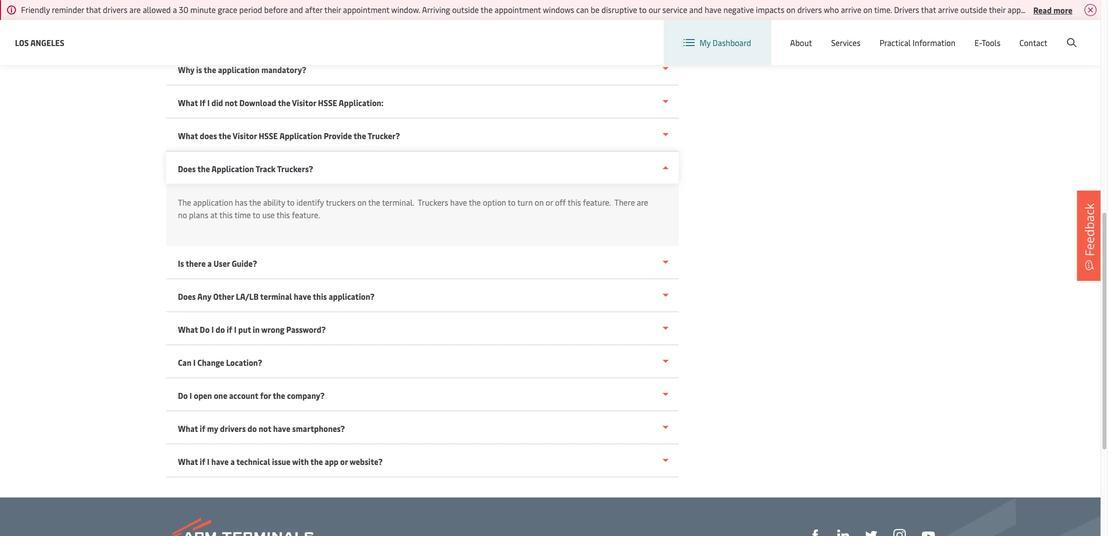 Task type: vqa. For each thing, say whether or not it's contained in the screenshot.
THE RESET button
no



Task type: describe. For each thing, give the bounding box(es) containing it.
time
[[235, 209, 251, 220]]

is there a user guide?
[[178, 258, 257, 269]]

drivers
[[894, 4, 920, 15]]

what if i did not download the visitor hsse application: button
[[166, 86, 679, 119]]

to left turn
[[508, 197, 516, 208]]

company?
[[287, 390, 325, 401]]

do i open one account for the company?
[[178, 390, 325, 401]]

instagram link
[[893, 529, 906, 536]]

turn
[[518, 197, 533, 208]]

what do i do if i put in wrong password? button
[[166, 312, 679, 345]]

what if i have a technical issue with the app or website?
[[178, 456, 383, 467]]

is there a user guide? button
[[166, 246, 679, 279]]

minute
[[190, 4, 216, 15]]

put
[[238, 324, 251, 335]]

what if i did not download the visitor hsse application:
[[178, 97, 384, 108]]

what does the visitor hsse application provide the trucker?
[[178, 130, 400, 141]]

what for what does the visitor hsse application provide the trucker?
[[178, 130, 198, 141]]

on right truckers
[[358, 197, 367, 208]]

impacts
[[756, 4, 785, 15]]

window
[[1056, 4, 1084, 15]]

no
[[178, 209, 187, 220]]

practical information button
[[880, 20, 956, 65]]

switch location
[[819, 29, 876, 40]]

la/lb
[[236, 291, 259, 302]]

guide?
[[232, 258, 257, 269]]

information
[[913, 37, 956, 48]]

application inside the application has the ability to identify truckers on the terminal.  truckers have the option to turn on or off this feature.  there are no plans at this time to use this feature.
[[193, 197, 233, 208]]

account
[[229, 390, 258, 401]]

application?
[[329, 291, 375, 302]]

1 vertical spatial do
[[248, 423, 257, 434]]

password?
[[286, 324, 326, 335]]

2 and from the left
[[690, 4, 703, 15]]

did
[[212, 97, 223, 108]]

allowed
[[143, 4, 171, 15]]

this right at
[[219, 209, 233, 220]]

2 horizontal spatial drivers
[[798, 4, 822, 15]]

grace
[[218, 4, 237, 15]]

services
[[832, 37, 861, 48]]

a inside dropdown button
[[208, 258, 212, 269]]

the inside dropdown button
[[204, 64, 216, 75]]

app
[[325, 456, 339, 467]]

feature.
[[292, 209, 320, 220]]

disruptive
[[602, 4, 637, 15]]

global
[[908, 29, 931, 40]]

does any other la/lb terminal have this application?
[[178, 291, 375, 302]]

my dashboard button
[[684, 20, 751, 65]]

are inside the application has the ability to identify truckers on the terminal.  truckers have the option to turn on or off this feature.  there are no plans at this time to use this feature.
[[637, 197, 649, 208]]

smartphones?
[[292, 423, 345, 434]]

if
[[200, 97, 206, 108]]

create
[[1028, 29, 1051, 40]]

there
[[615, 197, 635, 208]]

have up issue
[[273, 423, 291, 434]]

arriving
[[422, 4, 450, 15]]

technical
[[236, 456, 270, 467]]

services button
[[832, 20, 861, 65]]

this inside does any other la/lb terminal have this application? dropdown button
[[313, 291, 327, 302]]

user
[[214, 258, 230, 269]]

global menu button
[[886, 20, 964, 50]]

contact button
[[1020, 20, 1048, 65]]

read more button
[[1034, 4, 1073, 16]]

who
[[824, 4, 839, 15]]

what for what if i have a technical issue with the app or website?
[[178, 456, 198, 467]]

1 horizontal spatial not
[[259, 423, 271, 434]]

the application has the ability to identify truckers on the terminal.  truckers have the option to turn on or off this feature.  there are no plans at this time to use this feature.
[[178, 197, 649, 220]]

0 horizontal spatial application
[[212, 163, 254, 174]]

switch
[[819, 29, 843, 40]]

apmt footer logo image
[[166, 518, 313, 536]]

location?
[[226, 357, 262, 368]]

linkedin image
[[837, 530, 849, 536]]

1 outside from the left
[[452, 4, 479, 15]]

the inside dropdown button
[[311, 456, 323, 467]]

3 appointment from the left
[[1008, 4, 1054, 15]]

period
[[239, 4, 262, 15]]

feedback button
[[1077, 190, 1103, 281]]

is
[[178, 258, 184, 269]]

service
[[663, 4, 688, 15]]

1 and from the left
[[290, 4, 303, 15]]

2 be from the left
[[1100, 4, 1109, 15]]

on left time.
[[864, 4, 873, 15]]

drivers for 30
[[103, 4, 127, 15]]

does any other la/lb terminal have this application? button
[[166, 279, 679, 312]]

2 their from the left
[[989, 4, 1006, 15]]

los angeles link
[[15, 36, 64, 49]]

truckers
[[418, 197, 448, 208]]

identify
[[297, 197, 324, 208]]

login / create account
[[1001, 29, 1082, 40]]

friendly reminder that drivers are allowed a 30 minute grace period before and after their appointment window. arriving outside the appointment windows can be disruptive to our service and have negative impacts on drivers who arrive on time. drivers that arrive outside their appointment window will be
[[21, 4, 1109, 15]]

1 their from the left
[[324, 4, 341, 15]]

will
[[1086, 4, 1098, 15]]

after
[[305, 4, 323, 15]]

does the application track truckers? button
[[166, 152, 679, 184]]

twitter image
[[865, 530, 877, 536]]

e-tools
[[975, 37, 1001, 48]]

at
[[210, 209, 218, 220]]

dashboard
[[713, 37, 751, 48]]

a inside dropdown button
[[231, 456, 235, 467]]

is
[[196, 64, 202, 75]]

tools
[[982, 37, 1001, 48]]

my
[[700, 37, 711, 48]]

on right impacts
[[787, 4, 796, 15]]

have left the negative
[[705, 4, 722, 15]]

0 horizontal spatial not
[[225, 97, 238, 108]]



Task type: locate. For each thing, give the bounding box(es) containing it.
or left "off"
[[546, 197, 553, 208]]

a left "user"
[[208, 258, 212, 269]]

about
[[791, 37, 812, 48]]

4 what from the top
[[178, 423, 198, 434]]

feedback
[[1081, 203, 1098, 256]]

time.
[[875, 4, 892, 15]]

0 vertical spatial if
[[227, 324, 232, 335]]

if for i
[[200, 456, 205, 467]]

be right can
[[591, 4, 600, 15]]

arrive right who
[[841, 4, 862, 15]]

download
[[239, 97, 276, 108]]

you tube link
[[922, 529, 935, 536]]

1 vertical spatial a
[[208, 258, 212, 269]]

application up at
[[193, 197, 233, 208]]

menu
[[933, 29, 954, 40]]

1 vertical spatial hsse
[[259, 130, 278, 141]]

0 vertical spatial do
[[200, 324, 210, 335]]

visitor up does the application track truckers?
[[233, 130, 257, 141]]

0 vertical spatial visitor
[[292, 97, 316, 108]]

does left "any"
[[178, 291, 196, 302]]

1 horizontal spatial a
[[208, 258, 212, 269]]

drivers
[[103, 4, 127, 15], [798, 4, 822, 15], [220, 423, 246, 434]]

our
[[649, 4, 661, 15]]

1 horizontal spatial visitor
[[292, 97, 316, 108]]

application inside dropdown button
[[218, 64, 260, 75]]

the
[[178, 197, 191, 208]]

i inside dropdown button
[[207, 456, 210, 467]]

and right service
[[690, 4, 703, 15]]

why is the application mandatory?
[[178, 64, 306, 75]]

0 vertical spatial or
[[546, 197, 553, 208]]

drivers left allowed
[[103, 4, 127, 15]]

arrive up menu
[[938, 4, 959, 15]]

do
[[200, 324, 210, 335], [178, 390, 188, 401]]

practical information
[[880, 37, 956, 48]]

wrong
[[261, 324, 285, 335]]

2 appointment from the left
[[495, 4, 541, 15]]

0 vertical spatial a
[[173, 4, 177, 15]]

application:
[[339, 97, 384, 108]]

hsse inside what does the visitor hsse application provide the trucker? dropdown button
[[259, 130, 278, 141]]

1 horizontal spatial and
[[690, 4, 703, 15]]

1 appointment from the left
[[343, 4, 390, 15]]

3 what from the top
[[178, 324, 198, 335]]

application up truckers?
[[280, 130, 322, 141]]

1 vertical spatial do
[[178, 390, 188, 401]]

what if my drivers do not have smartphones?
[[178, 423, 345, 434]]

does the application track truckers?
[[178, 163, 313, 174]]

account
[[1052, 29, 1082, 40]]

or inside the application has the ability to identify truckers on the terminal.  truckers have the option to turn on or off this feature.  there are no plans at this time to use this feature.
[[546, 197, 553, 208]]

1 horizontal spatial arrive
[[938, 4, 959, 15]]

about button
[[791, 20, 812, 65]]

0 horizontal spatial do
[[216, 324, 225, 335]]

window.
[[391, 4, 420, 15]]

1 what from the top
[[178, 97, 198, 108]]

to left use
[[253, 209, 260, 220]]

can
[[178, 357, 191, 368]]

2 horizontal spatial a
[[231, 456, 235, 467]]

this
[[568, 197, 581, 208], [219, 209, 233, 220], [277, 209, 290, 220], [313, 291, 327, 302]]

track
[[256, 163, 276, 174]]

application left "track"
[[212, 163, 254, 174]]

if inside dropdown button
[[200, 456, 205, 467]]

drivers right my
[[220, 423, 246, 434]]

0 horizontal spatial are
[[129, 4, 141, 15]]

0 horizontal spatial and
[[290, 4, 303, 15]]

that right drivers
[[921, 4, 936, 15]]

2 vertical spatial if
[[200, 456, 205, 467]]

can i change location?
[[178, 357, 262, 368]]

trucker?
[[368, 130, 400, 141]]

does for does any other la/lb terminal have this application?
[[178, 291, 196, 302]]

this right use
[[277, 209, 290, 220]]

2 does from the top
[[178, 291, 196, 302]]

do down "any"
[[200, 324, 210, 335]]

hsse inside the what if i did not download the visitor hsse application: dropdown button
[[318, 97, 337, 108]]

0 vertical spatial do
[[216, 324, 225, 335]]

be
[[591, 4, 600, 15], [1100, 4, 1109, 15]]

1 vertical spatial visitor
[[233, 130, 257, 141]]

my dashboard
[[700, 37, 751, 48]]

0 horizontal spatial a
[[173, 4, 177, 15]]

in
[[253, 324, 260, 335]]

use
[[262, 209, 275, 220]]

login / create account link
[[983, 20, 1082, 50]]

have inside the application has the ability to identify truckers on the terminal.  truckers have the option to turn on or off this feature.  there are no plans at this time to use this feature.
[[450, 197, 467, 208]]

terminal
[[260, 291, 292, 302]]

does
[[200, 130, 217, 141]]

appointment left window.
[[343, 4, 390, 15]]

0 vertical spatial not
[[225, 97, 238, 108]]

can i change location? button
[[166, 345, 679, 379]]

outside up e- at the right top
[[961, 4, 988, 15]]

application
[[218, 64, 260, 75], [193, 197, 233, 208]]

do down do i open one account for the company?
[[248, 423, 257, 434]]

what if my drivers do not have smartphones? button
[[166, 412, 679, 445]]

appointment left windows
[[495, 4, 541, 15]]

2 what from the top
[[178, 130, 198, 141]]

have right truckers
[[450, 197, 467, 208]]

hsse up "track"
[[259, 130, 278, 141]]

0 horizontal spatial be
[[591, 4, 600, 15]]

2 arrive from the left
[[938, 4, 959, 15]]

0 vertical spatial does
[[178, 163, 196, 174]]

1 vertical spatial or
[[340, 456, 348, 467]]

have right terminal
[[294, 291, 311, 302]]

0 horizontal spatial hsse
[[259, 130, 278, 141]]

what if i have a technical issue with the app or website? button
[[166, 445, 679, 478]]

1 horizontal spatial drivers
[[220, 423, 246, 434]]

have inside dropdown button
[[211, 456, 229, 467]]

5 what from the top
[[178, 456, 198, 467]]

website?
[[350, 456, 383, 467]]

what for what do i do if i put in wrong password?
[[178, 324, 198, 335]]

1 be from the left
[[591, 4, 600, 15]]

a left technical
[[231, 456, 235, 467]]

e-tools button
[[975, 20, 1001, 65]]

1 horizontal spatial outside
[[961, 4, 988, 15]]

to
[[639, 4, 647, 15], [287, 197, 295, 208], [508, 197, 516, 208], [253, 209, 260, 220]]

if for my
[[200, 423, 205, 434]]

be right "will"
[[1100, 4, 1109, 15]]

hsse left application: at left
[[318, 97, 337, 108]]

0 horizontal spatial arrive
[[841, 4, 862, 15]]

that
[[86, 4, 101, 15], [921, 4, 936, 15]]

1 vertical spatial not
[[259, 423, 271, 434]]

or right app
[[340, 456, 348, 467]]

have left technical
[[211, 456, 229, 467]]

0 horizontal spatial that
[[86, 4, 101, 15]]

and left after
[[290, 4, 303, 15]]

are left allowed
[[129, 4, 141, 15]]

issue
[[272, 456, 291, 467]]

1 vertical spatial does
[[178, 291, 196, 302]]

los angeles
[[15, 37, 64, 48]]

hsse
[[318, 97, 337, 108], [259, 130, 278, 141]]

close alert image
[[1085, 4, 1097, 16]]

their right after
[[324, 4, 341, 15]]

truckers?
[[277, 163, 313, 174]]

0 horizontal spatial do
[[178, 390, 188, 401]]

i inside dropdown button
[[193, 357, 196, 368]]

1 horizontal spatial appointment
[[495, 4, 541, 15]]

read
[[1034, 4, 1052, 15]]

not right did
[[225, 97, 238, 108]]

what for what if i did not download the visitor hsse application:
[[178, 97, 198, 108]]

1 horizontal spatial do
[[248, 423, 257, 434]]

do left open
[[178, 390, 188, 401]]

negative
[[724, 4, 754, 15]]

1 that from the left
[[86, 4, 101, 15]]

windows
[[543, 4, 574, 15]]

0 vertical spatial are
[[129, 4, 141, 15]]

0 horizontal spatial outside
[[452, 4, 479, 15]]

this right "off"
[[568, 197, 581, 208]]

visitor up what does the visitor hsse application provide the trucker?
[[292, 97, 316, 108]]

practical
[[880, 37, 911, 48]]

their up login
[[989, 4, 1006, 15]]

that right reminder
[[86, 4, 101, 15]]

2 outside from the left
[[961, 4, 988, 15]]

shape link
[[809, 529, 821, 536]]

0 horizontal spatial visitor
[[233, 130, 257, 141]]

this left application?
[[313, 291, 327, 302]]

1 vertical spatial application
[[193, 197, 233, 208]]

does for does the application track truckers?
[[178, 163, 196, 174]]

option
[[483, 197, 506, 208]]

why
[[178, 64, 194, 75]]

1 horizontal spatial or
[[546, 197, 553, 208]]

1 horizontal spatial are
[[637, 197, 649, 208]]

location
[[845, 29, 876, 40]]

2 that from the left
[[921, 4, 936, 15]]

0 horizontal spatial or
[[340, 456, 348, 467]]

what for what if my drivers do not have smartphones?
[[178, 423, 198, 434]]

drivers for smartphones?
[[220, 423, 246, 434]]

1 vertical spatial are
[[637, 197, 649, 208]]

0 horizontal spatial appointment
[[343, 4, 390, 15]]

instagram image
[[893, 529, 906, 536]]

2 vertical spatial a
[[231, 456, 235, 467]]

there
[[186, 258, 206, 269]]

1 arrive from the left
[[841, 4, 862, 15]]

1 horizontal spatial application
[[280, 130, 322, 141]]

does
[[178, 163, 196, 174], [178, 291, 196, 302]]

0 vertical spatial application
[[218, 64, 260, 75]]

appointment up login / create account link
[[1008, 4, 1054, 15]]

reminder
[[52, 4, 84, 15]]

are right there
[[637, 197, 649, 208]]

not down "for"
[[259, 423, 271, 434]]

do left put
[[216, 324, 225, 335]]

for
[[260, 390, 271, 401]]

what inside dropdown button
[[178, 456, 198, 467]]

e-
[[975, 37, 982, 48]]

1 horizontal spatial be
[[1100, 4, 1109, 15]]

open
[[194, 390, 212, 401]]

outside
[[452, 4, 479, 15], [961, 4, 988, 15]]

application up download
[[218, 64, 260, 75]]

switch location button
[[803, 29, 876, 40]]

what does the visitor hsse application provide the trucker? button
[[166, 119, 679, 152]]

to left our
[[639, 4, 647, 15]]

outside right the arriving
[[452, 4, 479, 15]]

1 horizontal spatial do
[[200, 324, 210, 335]]

does up the
[[178, 163, 196, 174]]

facebook image
[[809, 530, 821, 536]]

1 vertical spatial application
[[212, 163, 254, 174]]

drivers left who
[[798, 4, 822, 15]]

0 horizontal spatial drivers
[[103, 4, 127, 15]]

1 horizontal spatial that
[[921, 4, 936, 15]]

login
[[1001, 29, 1021, 40]]

1 horizontal spatial their
[[989, 4, 1006, 15]]

what
[[178, 97, 198, 108], [178, 130, 198, 141], [178, 324, 198, 335], [178, 423, 198, 434], [178, 456, 198, 467]]

1 does from the top
[[178, 163, 196, 174]]

drivers inside what if my drivers do not have smartphones? dropdown button
[[220, 423, 246, 434]]

appointment
[[343, 4, 390, 15], [495, 4, 541, 15], [1008, 4, 1054, 15]]

before
[[264, 4, 288, 15]]

contact
[[1020, 37, 1048, 48]]

provide
[[324, 130, 352, 141]]

on right turn
[[535, 197, 544, 208]]

0 vertical spatial hsse
[[318, 97, 337, 108]]

to right ability at top
[[287, 197, 295, 208]]

or inside dropdown button
[[340, 456, 348, 467]]

1 horizontal spatial hsse
[[318, 97, 337, 108]]

off
[[555, 197, 566, 208]]

my
[[207, 423, 218, 434]]

youtube image
[[922, 532, 935, 536]]

fill 44 link
[[865, 529, 877, 536]]

a
[[173, 4, 177, 15], [208, 258, 212, 269], [231, 456, 235, 467]]

0 vertical spatial application
[[280, 130, 322, 141]]

1 vertical spatial if
[[200, 423, 205, 434]]

los
[[15, 37, 29, 48]]

0 horizontal spatial their
[[324, 4, 341, 15]]

a left 30
[[173, 4, 177, 15]]

2 horizontal spatial appointment
[[1008, 4, 1054, 15]]

angeles
[[30, 37, 64, 48]]

are
[[129, 4, 141, 15], [637, 197, 649, 208]]



